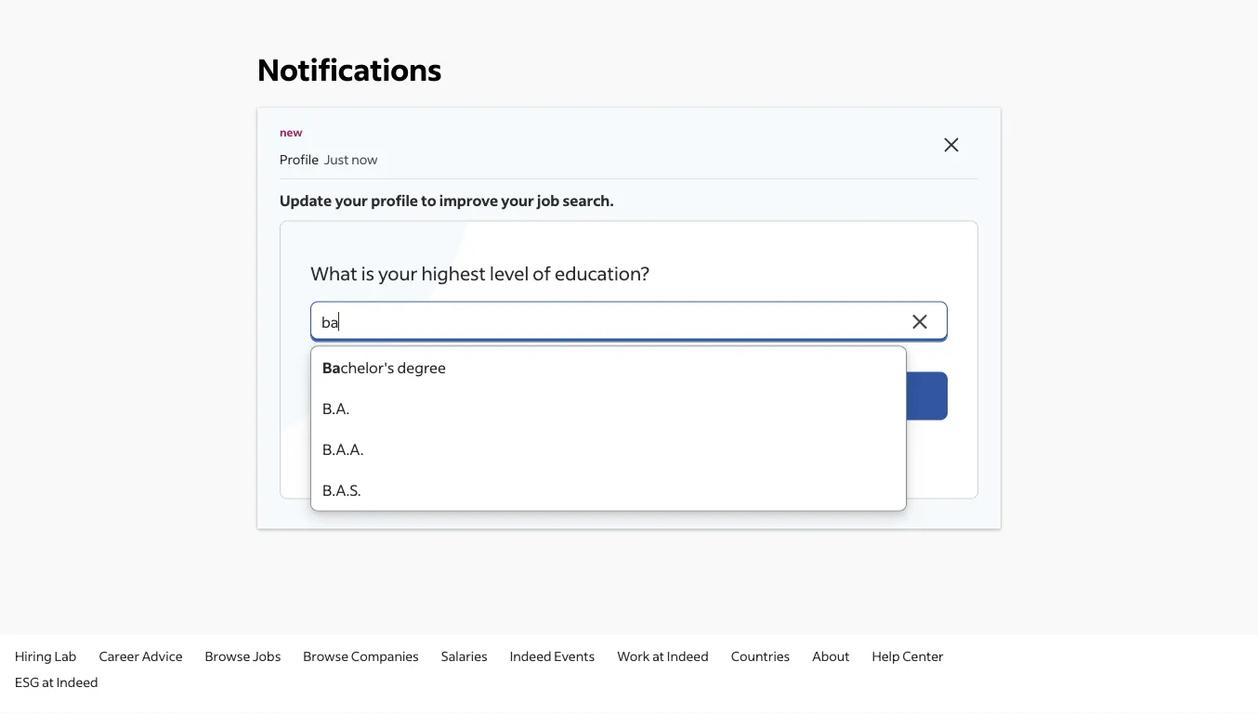 Task type: locate. For each thing, give the bounding box(es) containing it.
education?
[[555, 261, 650, 285]]

indeed left events
[[510, 648, 552, 665]]

at right esg
[[42, 674, 54, 691]]

chelor's
[[341, 358, 395, 377]]

your left 'profile'
[[335, 190, 368, 210]]

your left job
[[501, 190, 535, 210]]

profile
[[280, 151, 319, 167]]

1 browse from the left
[[205, 648, 250, 665]]

search.
[[563, 190, 614, 210]]

lab
[[54, 648, 77, 665]]

hiring lab link
[[15, 648, 77, 665]]

1 horizontal spatial browse
[[303, 648, 349, 665]]

indeed events link
[[510, 648, 595, 665]]

list box
[[311, 346, 907, 512]]

level
[[490, 261, 529, 285]]

indeed right work
[[667, 648, 709, 665]]

degree
[[397, 358, 446, 377]]

indeed down lab
[[57, 674, 98, 691]]

events
[[554, 648, 595, 665]]

your right is
[[378, 261, 418, 285]]

career advice
[[99, 648, 183, 665]]

at inside help center esg at indeed
[[42, 674, 54, 691]]

browse companies
[[303, 648, 419, 665]]

browse left jobs
[[205, 648, 250, 665]]

0 horizontal spatial browse
[[205, 648, 250, 665]]

hiring lab
[[15, 648, 77, 665]]

indeed events
[[510, 648, 595, 665]]

0 horizontal spatial at
[[42, 674, 54, 691]]

indeed
[[510, 648, 552, 665], [667, 648, 709, 665], [57, 674, 98, 691]]

2 horizontal spatial your
[[501, 190, 535, 210]]

to
[[421, 190, 437, 210]]

0 vertical spatial at
[[653, 648, 665, 665]]

countries link
[[731, 648, 790, 665]]

esg
[[15, 674, 39, 691]]

your
[[335, 190, 368, 210], [501, 190, 535, 210], [378, 261, 418, 285]]

at
[[653, 648, 665, 665], [42, 674, 54, 691]]

work at indeed
[[618, 648, 709, 665]]

work
[[618, 648, 650, 665]]

list box containing ba
[[311, 346, 907, 512]]

career
[[99, 648, 139, 665]]

browse for browse jobs
[[205, 648, 250, 665]]

about
[[813, 648, 850, 665]]

1 horizontal spatial at
[[653, 648, 665, 665]]

at right work
[[653, 648, 665, 665]]

browse right jobs
[[303, 648, 349, 665]]

companies
[[351, 648, 419, 665]]

2 browse from the left
[[303, 648, 349, 665]]

salaries
[[441, 648, 488, 665]]

0 horizontal spatial indeed
[[57, 674, 98, 691]]

browse
[[205, 648, 250, 665], [303, 648, 349, 665]]

notifications main content
[[0, 0, 1259, 636]]

browse jobs
[[205, 648, 281, 665]]

what is your highest level of education?
[[311, 261, 650, 285]]

of
[[533, 261, 551, 285]]

0 horizontal spatial your
[[335, 190, 368, 210]]

1 vertical spatial at
[[42, 674, 54, 691]]

highest
[[422, 261, 486, 285]]



Task type: describe. For each thing, give the bounding box(es) containing it.
just
[[324, 151, 349, 167]]

profile
[[371, 190, 418, 210]]

salaries link
[[441, 648, 488, 665]]

hiring
[[15, 648, 52, 665]]

What is your highest level of education? field
[[311, 302, 907, 342]]

ba chelor's degree
[[323, 358, 446, 377]]

career advice link
[[99, 648, 183, 665]]

job
[[537, 190, 560, 210]]

is
[[361, 261, 375, 285]]

now
[[352, 151, 378, 167]]

improve
[[440, 190, 498, 210]]

notifications
[[258, 50, 442, 88]]

what
[[311, 261, 358, 285]]

jobs
[[253, 648, 281, 665]]

center
[[903, 648, 944, 665]]

b.a.s.
[[323, 481, 361, 500]]

work at indeed link
[[618, 648, 709, 665]]

about link
[[813, 648, 850, 665]]

indeed inside help center esg at indeed
[[57, 674, 98, 691]]

update your profile to improve your job search.
[[280, 190, 614, 210]]

ba
[[323, 358, 341, 377]]

1 horizontal spatial your
[[378, 261, 418, 285]]

2 horizontal spatial indeed
[[667, 648, 709, 665]]

dismiss profile from just now notification image
[[941, 134, 963, 156]]

help
[[872, 648, 900, 665]]

1 horizontal spatial indeed
[[510, 648, 552, 665]]

b.a.
[[323, 399, 350, 418]]

help center esg at indeed
[[15, 648, 944, 691]]

browse jobs link
[[205, 648, 281, 665]]

help center link
[[872, 648, 944, 665]]

profile just now
[[280, 151, 378, 167]]

advice
[[142, 648, 183, 665]]

new
[[280, 124, 303, 139]]

update
[[280, 190, 332, 210]]

browse companies link
[[303, 648, 419, 665]]

esg at indeed link
[[15, 674, 98, 691]]

browse for browse companies
[[303, 648, 349, 665]]

b.a.a.
[[323, 440, 364, 459]]

countries
[[731, 648, 790, 665]]



Task type: vqa. For each thing, say whether or not it's contained in the screenshot.
Salaries Link
yes



